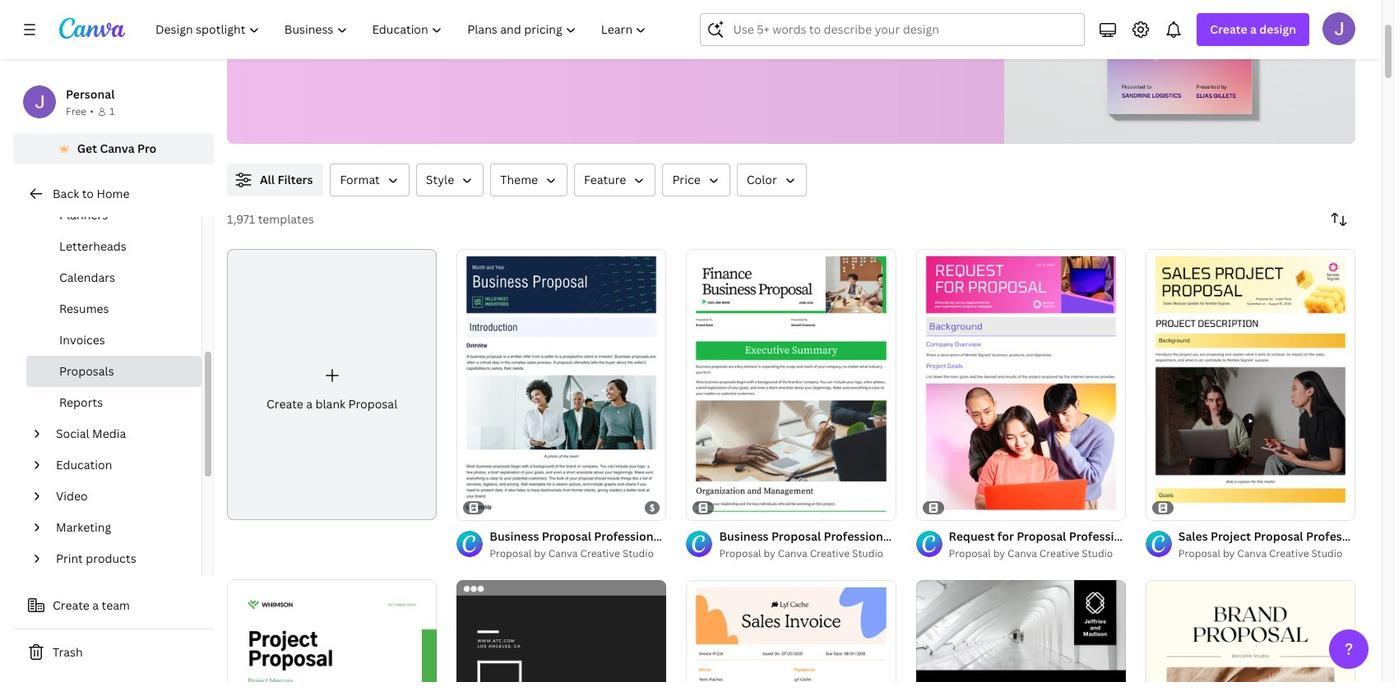 Task type: describe. For each thing, give the bounding box(es) containing it.
of
[[830, 38, 843, 56]]

canva inside with canva templates, you don't have to  write proposals from scratch. save time with our project proposal templates which help you put your best foot forward without exerting a whole lot of effort.
[[286, 16, 325, 35]]

$
[[650, 502, 655, 514]]

feature
[[584, 172, 626, 188]]

1,971 templates
[[227, 211, 314, 227]]

put
[[479, 38, 501, 56]]

design
[[1260, 21, 1297, 37]]

1 proposal templates image from the left
[[1005, 0, 1356, 144]]

sales proposal professional doc in beige green pink dynamic professional style image
[[687, 581, 897, 683]]

creative for beige minimalist fashion brand proposal image
[[1270, 547, 1310, 561]]

video
[[56, 489, 88, 504]]

forward
[[597, 38, 647, 56]]

media
[[92, 426, 126, 442]]

proposal by canva creative studio for beige minimalist fashion brand proposal image
[[1179, 547, 1343, 561]]

print
[[56, 551, 83, 567]]

social media link
[[49, 419, 192, 450]]

video link
[[49, 481, 192, 513]]

back
[[53, 186, 79, 202]]

proposal by canva creative studio for modern business marketing proposal image
[[490, 547, 654, 561]]

by for business proposal professional doc in dark blue green abstract professional style image
[[534, 547, 546, 561]]

reports
[[59, 395, 103, 411]]

canva for sales project proposal professional doc in yellow white pink tactile 3d style image
[[1238, 547, 1267, 561]]

with canva templates, you don't have to  write proposals from scratch. save time with our project proposal templates which help you put your best foot forward without exerting a whole lot of effort.
[[253, 16, 886, 56]]

proposal by canva creative studio link for modern business marketing proposal image
[[490, 546, 667, 563]]

price button
[[663, 164, 730, 197]]

proposals
[[59, 364, 114, 379]]

white and green simple corporate (light) project proposal proposal image
[[227, 580, 437, 683]]

to inside with canva templates, you don't have to  write proposals from scratch. save time with our project proposal templates which help you put your best foot forward without exerting a whole lot of effort.
[[496, 16, 509, 35]]

•
[[90, 104, 94, 118]]

all filters button
[[227, 164, 324, 197]]

planners link
[[26, 200, 202, 231]]

2 creative from the left
[[810, 547, 850, 561]]

price
[[673, 172, 701, 188]]

free
[[66, 104, 87, 118]]

2 proposal templates image from the left
[[1108, 0, 1253, 114]]

studio for project proposal in black simple and minimal style image
[[1082, 547, 1113, 561]]

with
[[253, 16, 283, 35]]

style
[[426, 172, 454, 188]]

calendars
[[59, 270, 115, 286]]

canva for "business proposal professional doc in green white traditional corporate style" image
[[778, 547, 808, 561]]

canva inside button
[[100, 141, 135, 156]]

create a team
[[53, 598, 130, 614]]

business proposal professional doc in dark blue green abstract professional style image
[[457, 249, 667, 521]]

feature button
[[574, 164, 656, 197]]

proposal for business proposal professional doc in dark blue green abstract professional style image
[[490, 547, 532, 561]]

help
[[421, 38, 449, 56]]

exerting
[[703, 38, 754, 56]]

studio for beige minimalist fashion brand proposal image
[[1312, 547, 1343, 561]]

whole
[[768, 38, 806, 56]]

get canva pro button
[[13, 133, 214, 165]]

canva for request for proposal professional doc in purple pink yellow tactile 3d style 'image'
[[1008, 547, 1038, 561]]

request for proposal professional doc in purple pink yellow tactile 3d style image
[[916, 249, 1126, 521]]

time
[[735, 16, 764, 35]]

canva for business proposal professional doc in dark blue green abstract professional style image
[[549, 547, 578, 561]]

print products
[[56, 551, 136, 567]]

back to home
[[53, 186, 130, 202]]

trash
[[53, 645, 83, 661]]

templates,
[[328, 16, 396, 35]]

2 proposal by canva creative studio from the left
[[719, 547, 884, 561]]

which
[[380, 38, 418, 56]]

create a team button
[[13, 590, 214, 623]]

write
[[513, 16, 545, 35]]

Sort by button
[[1323, 203, 1356, 236]]

personal
[[66, 86, 115, 102]]

reports link
[[26, 388, 202, 419]]

format
[[340, 172, 380, 188]]

a for create a team
[[92, 598, 99, 614]]

1,971
[[227, 211, 255, 227]]

education
[[56, 457, 112, 473]]

theme
[[500, 172, 538, 188]]

print products link
[[49, 544, 192, 575]]

by for request for proposal professional doc in purple pink yellow tactile 3d style 'image'
[[994, 547, 1006, 561]]

studio for modern business marketing proposal image
[[623, 547, 654, 561]]

sales project proposal professional doc in yellow white pink tactile 3d style image
[[1146, 249, 1356, 521]]

foot
[[567, 38, 594, 56]]

invoices link
[[26, 325, 202, 356]]

a inside with canva templates, you don't have to  write proposals from scratch. save time with our project proposal templates which help you put your best foot forward without exerting a whole lot of effort.
[[757, 38, 765, 56]]

proposal for request for proposal professional doc in purple pink yellow tactile 3d style 'image'
[[949, 547, 991, 561]]



Task type: vqa. For each thing, say whether or not it's contained in the screenshot.
White and Green Simple Corporate (Light) Project Proposal Proposal image
yes



Task type: locate. For each thing, give the bounding box(es) containing it.
to inside back to home link
[[82, 186, 94, 202]]

1 creative from the left
[[580, 547, 620, 561]]

to up put
[[496, 16, 509, 35]]

canva up sales proposal professional doc in beige green pink dynamic professional style image
[[778, 547, 808, 561]]

proposal by canva creative studio link
[[490, 546, 667, 563], [719, 546, 897, 563], [949, 546, 1126, 563], [1179, 546, 1356, 563]]

proposal by canva creative studio up modern business marketing proposal image
[[490, 547, 654, 561]]

color button
[[737, 164, 807, 197]]

a inside dropdown button
[[1251, 21, 1257, 37]]

4 studio from the left
[[1312, 547, 1343, 561]]

1 studio from the left
[[623, 547, 654, 561]]

a
[[1251, 21, 1257, 37], [757, 38, 765, 56], [306, 397, 313, 412], [92, 598, 99, 614]]

save
[[702, 16, 732, 35]]

all
[[260, 172, 275, 188]]

calendars link
[[26, 262, 202, 294]]

social
[[56, 426, 89, 442]]

create a design button
[[1197, 13, 1310, 46]]

4 by from the left
[[1223, 547, 1235, 561]]

creative for project proposal in black simple and minimal style image
[[1040, 547, 1080, 561]]

get canva pro
[[77, 141, 157, 156]]

4 proposal by canva creative studio from the left
[[1179, 547, 1343, 561]]

you up which
[[399, 16, 423, 35]]

a inside button
[[92, 598, 99, 614]]

a for create a design
[[1251, 21, 1257, 37]]

proposal by canva creative studio link for beige minimalist fashion brand proposal image
[[1179, 546, 1356, 563]]

theme button
[[491, 164, 568, 197]]

resumes
[[59, 301, 109, 317]]

proposals
[[548, 16, 611, 35]]

pro
[[137, 141, 157, 156]]

style button
[[416, 164, 484, 197]]

marketing
[[56, 520, 111, 536]]

all filters
[[260, 172, 313, 188]]

a left blank
[[306, 397, 313, 412]]

beige minimalist fashion brand proposal image
[[1146, 581, 1356, 683]]

proposal by canva creative studio link up modern business marketing proposal image
[[490, 546, 667, 563]]

best
[[536, 38, 564, 56]]

create for create a design
[[1211, 21, 1248, 37]]

proposal by canva creative studio
[[490, 547, 654, 561], [719, 547, 884, 561], [949, 547, 1113, 561], [1179, 547, 1343, 561]]

canva up proposal
[[286, 16, 325, 35]]

create left team
[[53, 598, 90, 614]]

our
[[798, 16, 819, 35]]

a left team
[[92, 598, 99, 614]]

business proposal professional doc in green white traditional corporate style image
[[687, 249, 897, 521]]

get
[[77, 141, 97, 156]]

0 horizontal spatial create
[[53, 598, 90, 614]]

templates down all filters
[[258, 211, 314, 227]]

creative
[[580, 547, 620, 561], [810, 547, 850, 561], [1040, 547, 1080, 561], [1270, 547, 1310, 561]]

3 by from the left
[[994, 547, 1006, 561]]

a for create a blank proposal
[[306, 397, 313, 412]]

2 by from the left
[[764, 547, 776, 561]]

0 horizontal spatial to
[[82, 186, 94, 202]]

a down time
[[757, 38, 765, 56]]

templates down templates,
[[313, 38, 377, 56]]

canva up modern business marketing proposal image
[[549, 547, 578, 561]]

proposal for "business proposal professional doc in green white traditional corporate style" image
[[719, 547, 762, 561]]

you
[[399, 16, 423, 35], [452, 38, 476, 56]]

2 vertical spatial create
[[53, 598, 90, 614]]

by up project proposal in black simple and minimal style image
[[994, 547, 1006, 561]]

by up beige minimalist fashion brand proposal image
[[1223, 547, 1235, 561]]

create inside button
[[53, 598, 90, 614]]

by
[[534, 547, 546, 561], [764, 547, 776, 561], [994, 547, 1006, 561], [1223, 547, 1235, 561]]

trash link
[[13, 637, 214, 670]]

with
[[767, 16, 794, 35]]

proposal templates image
[[1005, 0, 1356, 144], [1108, 0, 1253, 114]]

create left blank
[[267, 397, 303, 412]]

0 vertical spatial create
[[1211, 21, 1248, 37]]

social media
[[56, 426, 126, 442]]

effort.
[[846, 38, 886, 56]]

create for create a blank proposal
[[267, 397, 303, 412]]

3 proposal by canva creative studio from the left
[[949, 547, 1113, 561]]

1 by from the left
[[534, 547, 546, 561]]

0 horizontal spatial you
[[399, 16, 423, 35]]

1 vertical spatial create
[[267, 397, 303, 412]]

you down have
[[452, 38, 476, 56]]

0 vertical spatial templates
[[313, 38, 377, 56]]

1 horizontal spatial to
[[496, 16, 509, 35]]

to
[[496, 16, 509, 35], [82, 186, 94, 202]]

marketing link
[[49, 513, 192, 544]]

1 proposal by canva creative studio link from the left
[[490, 546, 667, 563]]

project
[[823, 16, 868, 35]]

project proposal in black simple and minimal style image
[[916, 581, 1126, 683]]

color
[[747, 172, 777, 188]]

products
[[86, 551, 136, 567]]

3 creative from the left
[[1040, 547, 1080, 561]]

scratch.
[[648, 16, 699, 35]]

templates
[[313, 38, 377, 56], [258, 211, 314, 227]]

create a blank proposal link
[[227, 249, 437, 521]]

lot
[[809, 38, 826, 56]]

canva
[[286, 16, 325, 35], [100, 141, 135, 156], [549, 547, 578, 561], [778, 547, 808, 561], [1008, 547, 1038, 561], [1238, 547, 1267, 561]]

1 vertical spatial to
[[82, 186, 94, 202]]

invoices
[[59, 332, 105, 348]]

back to home link
[[13, 178, 214, 211]]

proposal for sales project proposal professional doc in yellow white pink tactile 3d style image
[[1179, 547, 1221, 561]]

proposal by canva creative studio link up beige minimalist fashion brand proposal image
[[1179, 546, 1356, 563]]

4 creative from the left
[[1270, 547, 1310, 561]]

modern business marketing proposal image
[[457, 581, 667, 683]]

1 vertical spatial you
[[452, 38, 476, 56]]

2 proposal by canva creative studio link from the left
[[719, 546, 897, 563]]

home
[[97, 186, 130, 202]]

blank
[[316, 397, 346, 412]]

1
[[109, 104, 115, 118]]

proposal by canva creative studio up sales proposal professional doc in beige green pink dynamic professional style image
[[719, 547, 884, 561]]

templates inside with canva templates, you don't have to  write proposals from scratch. save time with our project proposal templates which help you put your best foot forward without exerting a whole lot of effort.
[[313, 38, 377, 56]]

creative for modern business marketing proposal image
[[580, 547, 620, 561]]

by up sales proposal professional doc in beige green pink dynamic professional style image
[[764, 547, 776, 561]]

education link
[[49, 450, 192, 481]]

None search field
[[701, 13, 1086, 46]]

proposal by canva creative studio up project proposal in black simple and minimal style image
[[949, 547, 1113, 561]]

Search search field
[[733, 14, 1075, 45]]

0 vertical spatial to
[[496, 16, 509, 35]]

create a blank proposal
[[267, 397, 398, 412]]

create a design
[[1211, 21, 1297, 37]]

jacob simon image
[[1323, 12, 1356, 45]]

your
[[504, 38, 533, 56]]

by for sales project proposal professional doc in yellow white pink tactile 3d style image
[[1223, 547, 1235, 561]]

canva left the pro
[[100, 141, 135, 156]]

have
[[462, 16, 493, 35]]

by for "business proposal professional doc in green white traditional corporate style" image
[[764, 547, 776, 561]]

1 vertical spatial templates
[[258, 211, 314, 227]]

1 proposal by canva creative studio from the left
[[490, 547, 654, 561]]

to up planners
[[82, 186, 94, 202]]

canva up project proposal in black simple and minimal style image
[[1008, 547, 1038, 561]]

proposal
[[348, 397, 398, 412], [490, 547, 532, 561], [719, 547, 762, 561], [949, 547, 991, 561], [1179, 547, 1221, 561]]

team
[[102, 598, 130, 614]]

proposal by canva creative studio link for project proposal in black simple and minimal style image
[[949, 546, 1126, 563]]

proposal by canva creative studio up beige minimalist fashion brand proposal image
[[1179, 547, 1343, 561]]

3 proposal by canva creative studio link from the left
[[949, 546, 1126, 563]]

1 horizontal spatial you
[[452, 38, 476, 56]]

by up modern business marketing proposal image
[[534, 547, 546, 561]]

format button
[[330, 164, 410, 197]]

proposal
[[253, 38, 310, 56]]

free •
[[66, 104, 94, 118]]

2 horizontal spatial create
[[1211, 21, 1248, 37]]

proposal by canva creative studio for project proposal in black simple and minimal style image
[[949, 547, 1113, 561]]

proposal by canva creative studio link up project proposal in black simple and minimal style image
[[949, 546, 1126, 563]]

canva up beige minimalist fashion brand proposal image
[[1238, 547, 1267, 561]]

1 horizontal spatial create
[[267, 397, 303, 412]]

4 proposal by canva creative studio link from the left
[[1179, 546, 1356, 563]]

a left 'design'
[[1251, 21, 1257, 37]]

letterheads
[[59, 239, 126, 254]]

don't
[[426, 16, 459, 35]]

planners
[[59, 207, 108, 223]]

2 studio from the left
[[852, 547, 884, 561]]

studio
[[623, 547, 654, 561], [852, 547, 884, 561], [1082, 547, 1113, 561], [1312, 547, 1343, 561]]

create for create a team
[[53, 598, 90, 614]]

filters
[[278, 172, 313, 188]]

create left 'design'
[[1211, 21, 1248, 37]]

0 vertical spatial you
[[399, 16, 423, 35]]

from
[[614, 16, 645, 35]]

without
[[650, 38, 699, 56]]

create a blank proposal element
[[227, 249, 437, 521]]

create inside dropdown button
[[1211, 21, 1248, 37]]

top level navigation element
[[145, 13, 661, 46]]

proposal by canva creative studio link up sales proposal professional doc in beige green pink dynamic professional style image
[[719, 546, 897, 563]]

3 studio from the left
[[1082, 547, 1113, 561]]

resumes link
[[26, 294, 202, 325]]

letterheads link
[[26, 231, 202, 262]]



